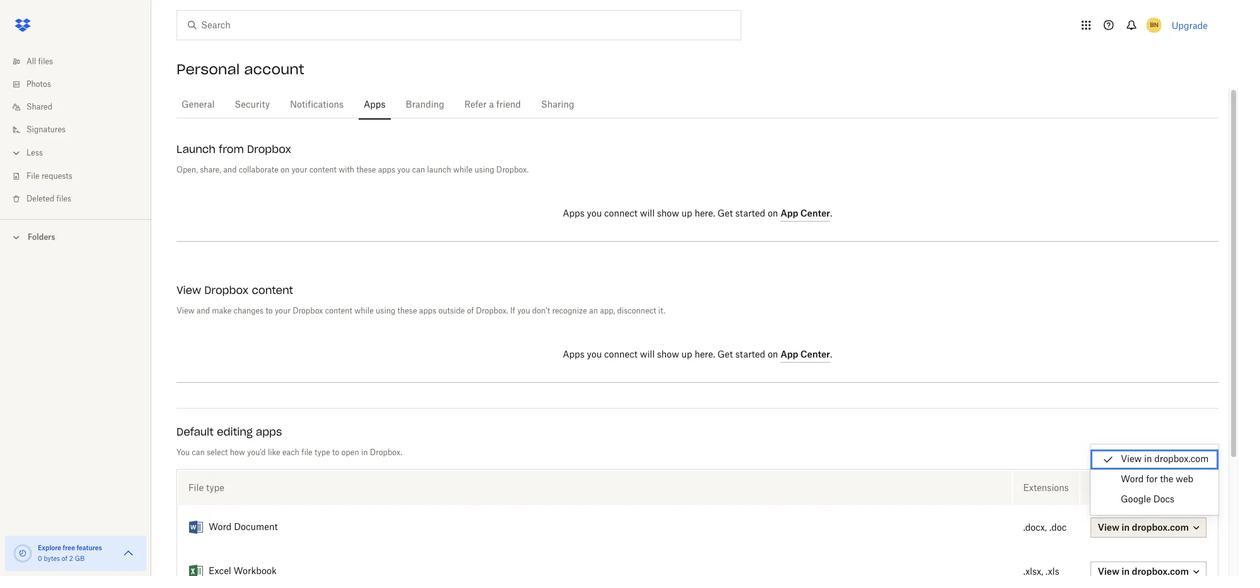 Task type: locate. For each thing, give the bounding box(es) containing it.
apps left outside
[[419, 308, 437, 315]]

share,
[[200, 166, 221, 174]]

on
[[281, 166, 290, 174], [768, 210, 778, 219], [768, 351, 778, 360]]

2 apps you connect will show up here. get started on app center . from the top
[[563, 349, 833, 360]]

files
[[38, 58, 53, 66], [56, 195, 71, 203]]

app
[[781, 208, 799, 219], [781, 349, 799, 360]]

your right changes
[[275, 308, 291, 315]]

2 center from the top
[[801, 349, 830, 360]]

your right collaborate
[[292, 166, 307, 174]]

apps
[[364, 101, 386, 110], [563, 210, 585, 219], [563, 351, 585, 360]]

photos link
[[10, 73, 151, 96]]

0 horizontal spatial word
[[209, 524, 232, 533]]

1 vertical spatial on
[[768, 210, 778, 219]]

0 vertical spatial while
[[453, 166, 473, 174]]

apps
[[378, 166, 395, 174], [419, 308, 437, 315], [256, 426, 282, 439]]

2 app from the top
[[781, 349, 799, 360]]

of left 2
[[62, 557, 68, 563]]

dropbox up collaborate
[[247, 143, 291, 156]]

0 vertical spatial apps you connect will show up here. get started on app center .
[[563, 208, 833, 219]]

to right changes
[[266, 308, 273, 315]]

in
[[361, 450, 368, 457], [1145, 456, 1152, 465], [1122, 523, 1130, 533]]

will for launch from dropbox
[[640, 210, 655, 219]]

files right deleted
[[56, 195, 71, 203]]

1 vertical spatial dropbox.
[[476, 308, 508, 315]]

2 connect from the top
[[604, 351, 638, 360]]

file
[[302, 450, 313, 457]]

list
[[0, 43, 151, 219]]

1 vertical spatial content
[[252, 284, 293, 297]]

sharing tab
[[536, 90, 579, 120]]

with
[[339, 166, 354, 174], [1116, 483, 1134, 494]]

view in dropbox.com down google docs
[[1098, 523, 1189, 533]]

0 vertical spatial these
[[357, 166, 376, 174]]

while
[[453, 166, 473, 174], [355, 308, 374, 315]]

1 here. from the top
[[695, 210, 715, 219]]

features
[[77, 545, 102, 552]]

1 vertical spatial app
[[781, 349, 799, 360]]

0 vertical spatial get
[[718, 210, 733, 219]]

can left launch
[[412, 166, 425, 174]]

1 vertical spatial will
[[640, 351, 655, 360]]

view
[[177, 284, 201, 297], [177, 308, 195, 315], [1121, 456, 1142, 465], [1098, 523, 1120, 533]]

it.
[[659, 308, 666, 315]]

like
[[268, 450, 280, 457]]

2 will from the top
[[640, 351, 655, 360]]

1 vertical spatial connect
[[604, 351, 638, 360]]

file down you
[[189, 483, 204, 494]]

1 vertical spatial apps
[[563, 210, 585, 219]]

center
[[801, 208, 830, 219], [801, 349, 830, 360]]

2 vertical spatial dropbox.
[[370, 450, 402, 457]]

1 show from the top
[[657, 210, 679, 219]]

your for dropbox
[[292, 166, 307, 174]]

0 vertical spatial word
[[1121, 476, 1144, 485]]

view in dropbox.com inside popup button
[[1098, 523, 1189, 533]]

0 horizontal spatial using
[[376, 308, 396, 315]]

personal
[[177, 61, 240, 78]]

to left open
[[332, 450, 339, 457]]

files for all files
[[38, 58, 53, 66]]

1 apps you connect will show up here. get started on app center . from the top
[[563, 208, 833, 219]]

1 horizontal spatial while
[[453, 166, 473, 174]]

document
[[234, 524, 278, 533]]

open,
[[177, 166, 198, 174]]

file inside list
[[26, 173, 40, 180]]

1 horizontal spatial apps
[[378, 166, 395, 174]]

0 vertical spatial dropbox
[[247, 143, 291, 156]]

word
[[1121, 476, 1144, 485], [209, 524, 232, 533]]

template stateless image
[[189, 521, 204, 536]]

will
[[640, 210, 655, 219], [640, 351, 655, 360]]

type right file
[[315, 450, 330, 457]]

0 vertical spatial with
[[339, 166, 354, 174]]

1 vertical spatial get
[[718, 351, 733, 360]]

0 vertical spatial to
[[266, 308, 273, 315]]

1 vertical spatial files
[[56, 195, 71, 203]]

refer
[[465, 101, 487, 110]]

0 horizontal spatial type
[[206, 483, 224, 494]]

apps tab
[[359, 90, 391, 120]]

dropbox image
[[10, 13, 35, 38]]

0 vertical spatial connect
[[604, 210, 638, 219]]

1 horizontal spatial to
[[332, 450, 339, 457]]

a
[[489, 101, 494, 110]]

0 vertical spatial view in dropbox.com
[[1121, 456, 1209, 465]]

quota usage element
[[13, 544, 33, 564]]

1 horizontal spatial of
[[467, 308, 474, 315]]

1 vertical spatial center
[[801, 349, 830, 360]]

0 horizontal spatial file
[[26, 173, 40, 180]]

0 vertical spatial here.
[[695, 210, 715, 219]]

of
[[467, 308, 474, 315], [62, 557, 68, 563]]

view in dropbox.com radio item
[[1091, 450, 1219, 470]]

files right all
[[38, 58, 53, 66]]

get for dropbox
[[718, 210, 733, 219]]

google docs
[[1121, 496, 1175, 505]]

started
[[736, 210, 766, 219], [736, 351, 766, 360]]

word right template stateless image
[[209, 524, 232, 533]]

1 vertical spatial and
[[197, 308, 210, 315]]

in inside radio item
[[1145, 456, 1152, 465]]

0 horizontal spatial and
[[197, 308, 210, 315]]

0 vertical spatial app center link
[[781, 208, 830, 222]]

dropbox.
[[496, 166, 529, 174], [476, 308, 508, 315], [370, 450, 402, 457]]

. for launch from dropbox
[[830, 210, 833, 219]]

dropbox.com inside popup button
[[1132, 523, 1189, 533]]

0 vertical spatial content
[[309, 166, 337, 174]]

2 get from the top
[[718, 351, 733, 360]]

2 started from the top
[[736, 351, 766, 360]]

2 vertical spatial apps
[[563, 351, 585, 360]]

view inside popup button
[[1098, 523, 1120, 533]]

can right you
[[192, 450, 205, 457]]

1 center from the top
[[801, 208, 830, 219]]

1 vertical spatial apps you connect will show up here. get started on app center .
[[563, 349, 833, 360]]

1 vertical spatial dropbox.com
[[1132, 523, 1189, 533]]

1 horizontal spatial word
[[1121, 476, 1144, 485]]

dropbox up make
[[204, 284, 249, 297]]

1 vertical spatial started
[[736, 351, 766, 360]]

1 vertical spatial word
[[209, 524, 232, 533]]

file type
[[189, 483, 224, 494]]

1 connect from the top
[[604, 210, 638, 219]]

to
[[266, 308, 273, 315], [332, 450, 339, 457]]

files for deleted files
[[56, 195, 71, 203]]

1 . from the top
[[830, 210, 833, 219]]

0 vertical spatial your
[[292, 166, 307, 174]]

you
[[397, 166, 410, 174], [587, 210, 602, 219], [517, 308, 530, 315], [587, 351, 602, 360]]

1 vertical spatial here.
[[695, 351, 715, 360]]

1 horizontal spatial file
[[189, 483, 204, 494]]

file down less
[[26, 173, 40, 180]]

2 . from the top
[[830, 351, 833, 360]]

0 horizontal spatial with
[[339, 166, 354, 174]]

0 vertical spatial on
[[281, 166, 290, 174]]

in up for
[[1145, 456, 1152, 465]]

1 vertical spatial these
[[398, 308, 417, 315]]

1 horizontal spatial with
[[1116, 483, 1134, 494]]

and right share,
[[223, 166, 237, 174]]

the
[[1160, 476, 1174, 485]]

open, share, and collaborate on your content with these apps you can launch while using dropbox.
[[177, 166, 529, 174]]

select
[[207, 450, 228, 457]]

these
[[357, 166, 376, 174], [398, 308, 417, 315]]

dropbox
[[247, 143, 291, 156], [204, 284, 249, 297], [293, 308, 323, 315]]

apps you connect will show up here. get started on app center . for launch from dropbox
[[563, 208, 833, 219]]

apps left launch
[[378, 166, 395, 174]]

view in dropbox.com up the
[[1121, 456, 1209, 465]]

1 vertical spatial show
[[657, 351, 679, 360]]

1 get from the top
[[718, 210, 733, 219]]

1 up from the top
[[682, 210, 692, 219]]

1 started from the top
[[736, 210, 766, 219]]

0 horizontal spatial your
[[275, 308, 291, 315]]

view inside radio item
[[1121, 456, 1142, 465]]

1 vertical spatial with
[[1116, 483, 1134, 494]]

0 vertical spatial can
[[412, 166, 425, 174]]

1 vertical spatial file
[[189, 483, 204, 494]]

file for file type
[[189, 483, 204, 494]]

0 vertical spatial and
[[223, 166, 237, 174]]

0 vertical spatial dropbox.com
[[1155, 456, 1209, 465]]

apps you connect will show up here. get started on app center .
[[563, 208, 833, 219], [563, 349, 833, 360]]

1 app from the top
[[781, 208, 799, 219]]

1 vertical spatial type
[[206, 483, 224, 494]]

template stateless image
[[189, 565, 204, 577]]

1 vertical spatial of
[[62, 557, 68, 563]]

1 horizontal spatial files
[[56, 195, 71, 203]]

word for word for the web
[[1121, 476, 1144, 485]]

2 up from the top
[[682, 351, 692, 360]]

type
[[315, 450, 330, 457], [206, 483, 224, 494]]

1 vertical spatial your
[[275, 308, 291, 315]]

1 vertical spatial app center link
[[781, 349, 830, 363]]

of right outside
[[467, 308, 474, 315]]

dropbox.com down 'docs'
[[1132, 523, 1189, 533]]

2 vertical spatial on
[[768, 351, 778, 360]]

app for launch from dropbox
[[781, 208, 799, 219]]

file for file requests
[[26, 173, 40, 180]]

1 vertical spatial view in dropbox.com
[[1098, 523, 1189, 533]]

0 vertical spatial apps
[[378, 166, 395, 174]]

1 horizontal spatial and
[[223, 166, 237, 174]]

disconnect
[[617, 308, 657, 315]]

0 vertical spatial will
[[640, 210, 655, 219]]

apps you connect will show up here. get started on app center . for view dropbox content
[[563, 349, 833, 360]]

deleted
[[26, 195, 54, 203]]

0 vertical spatial show
[[657, 210, 679, 219]]

0 vertical spatial of
[[467, 308, 474, 315]]

apps inside tab
[[364, 101, 386, 110]]

1 app center link from the top
[[781, 208, 830, 222]]

here.
[[695, 210, 715, 219], [695, 351, 715, 360]]

if
[[510, 308, 515, 315]]

2 app center link from the top
[[781, 349, 830, 363]]

tab list
[[177, 88, 1219, 120]]

1 horizontal spatial type
[[315, 450, 330, 457]]

2 vertical spatial apps
[[256, 426, 282, 439]]

type down select
[[206, 483, 224, 494]]

0 vertical spatial up
[[682, 210, 692, 219]]

general
[[182, 101, 215, 110]]

outside
[[439, 308, 465, 315]]

dropbox right changes
[[293, 308, 323, 315]]

0 vertical spatial center
[[801, 208, 830, 219]]

content
[[309, 166, 337, 174], [252, 284, 293, 297], [325, 308, 352, 315]]

.
[[830, 210, 833, 219], [830, 351, 833, 360]]

1 will from the top
[[640, 210, 655, 219]]

0 vertical spatial .
[[830, 210, 833, 219]]

apps up like
[[256, 426, 282, 439]]

0 vertical spatial started
[[736, 210, 766, 219]]

your
[[292, 166, 307, 174], [275, 308, 291, 315]]

2 here. from the top
[[695, 351, 715, 360]]

0 vertical spatial files
[[38, 58, 53, 66]]

2 horizontal spatial in
[[1145, 456, 1152, 465]]

apps for launch from dropbox
[[563, 210, 585, 219]]

app center link
[[781, 208, 830, 222], [781, 349, 830, 363]]

in right open
[[361, 450, 368, 457]]

0 horizontal spatial of
[[62, 557, 68, 563]]

1 horizontal spatial these
[[398, 308, 417, 315]]

personal account
[[177, 61, 304, 78]]

2 show from the top
[[657, 351, 679, 360]]

in inside popup button
[[1122, 523, 1130, 533]]

and left make
[[197, 308, 210, 315]]

1 vertical spatial while
[[355, 308, 374, 315]]

don't
[[532, 308, 550, 315]]

1 vertical spatial .
[[830, 351, 833, 360]]

0 horizontal spatial files
[[38, 58, 53, 66]]

dropbox.com up web
[[1155, 456, 1209, 465]]

word left for
[[1121, 476, 1144, 485]]

0 vertical spatial file
[[26, 173, 40, 180]]

branding tab
[[401, 90, 449, 120]]

using
[[475, 166, 494, 174], [376, 308, 396, 315]]

you can select how you'd like each file type to open in dropbox.
[[177, 450, 402, 457]]

0 vertical spatial apps
[[364, 101, 386, 110]]

0 vertical spatial type
[[315, 450, 330, 457]]

up
[[682, 210, 692, 219], [682, 351, 692, 360]]

0 vertical spatial app
[[781, 208, 799, 219]]

1 vertical spatial can
[[192, 450, 205, 457]]

in down 'google'
[[1122, 523, 1130, 533]]

open
[[1091, 483, 1114, 494]]

deleted files link
[[10, 188, 151, 211]]

friend
[[496, 101, 521, 110]]

0 horizontal spatial apps
[[256, 426, 282, 439]]

started for launch from dropbox
[[736, 210, 766, 219]]

1 vertical spatial using
[[376, 308, 396, 315]]

0 vertical spatial using
[[475, 166, 494, 174]]

apps for view dropbox content
[[563, 351, 585, 360]]

1 horizontal spatial your
[[292, 166, 307, 174]]



Task type: describe. For each thing, give the bounding box(es) containing it.
app for view dropbox content
[[781, 349, 799, 360]]

2 vertical spatial dropbox
[[293, 308, 323, 315]]

explore free features 0 bytes of 2 gb
[[38, 545, 102, 563]]

. for view dropbox content
[[830, 351, 833, 360]]

will for view dropbox content
[[640, 351, 655, 360]]

launch
[[427, 166, 451, 174]]

connect for launch from dropbox
[[604, 210, 638, 219]]

extensions
[[1024, 483, 1069, 494]]

notifications
[[290, 101, 344, 110]]

1 vertical spatial dropbox
[[204, 284, 249, 297]]

recognize
[[552, 308, 587, 315]]

for
[[1147, 476, 1158, 485]]

deleted files
[[26, 195, 71, 203]]

shared
[[26, 103, 52, 111]]

upgrade link
[[1172, 20, 1208, 31]]

.doc
[[1050, 524, 1067, 533]]

free
[[63, 545, 75, 552]]

2 vertical spatial content
[[325, 308, 352, 315]]

app,
[[600, 308, 615, 315]]

launch from dropbox
[[177, 143, 291, 156]]

you'd
[[247, 450, 266, 457]]

less image
[[10, 147, 23, 160]]

view in dropbox.com inside radio item
[[1121, 456, 1209, 465]]

.docx, .doc
[[1024, 524, 1067, 533]]

collaborate
[[239, 166, 279, 174]]

view dropbox content
[[177, 284, 293, 297]]

all files
[[26, 58, 53, 66]]

word for the web
[[1121, 476, 1194, 485]]

folders button
[[0, 228, 151, 247]]

refer a friend
[[465, 101, 521, 110]]

all
[[26, 58, 36, 66]]

default
[[177, 426, 214, 439]]

2
[[69, 557, 73, 563]]

get for content
[[718, 351, 733, 360]]

shared link
[[10, 96, 151, 119]]

show for launch from dropbox
[[657, 210, 679, 219]]

connect for view dropbox content
[[604, 351, 638, 360]]

editing
[[217, 426, 253, 439]]

branding
[[406, 101, 444, 110]]

app center link for view dropbox content
[[781, 349, 830, 363]]

an
[[589, 308, 598, 315]]

here. for launch from dropbox
[[695, 210, 715, 219]]

each
[[282, 450, 299, 457]]

gb
[[75, 557, 85, 563]]

0 horizontal spatial in
[[361, 450, 368, 457]]

explore
[[38, 545, 61, 552]]

changes
[[234, 308, 264, 315]]

center for content
[[801, 349, 830, 360]]

show for view dropbox content
[[657, 351, 679, 360]]

security tab
[[230, 90, 275, 120]]

2 horizontal spatial apps
[[419, 308, 437, 315]]

word document
[[209, 524, 278, 533]]

web
[[1176, 476, 1194, 485]]

center for dropbox
[[801, 208, 830, 219]]

of inside "explore free features 0 bytes of 2 gb"
[[62, 557, 68, 563]]

list containing all files
[[0, 43, 151, 219]]

0
[[38, 557, 42, 563]]

0 horizontal spatial to
[[266, 308, 273, 315]]

security
[[235, 101, 270, 110]]

you
[[177, 450, 190, 457]]

notifications tab
[[285, 90, 349, 120]]

0 horizontal spatial while
[[355, 308, 374, 315]]

requests
[[42, 173, 72, 180]]

all files link
[[10, 50, 151, 73]]

folders
[[28, 233, 55, 242]]

open
[[342, 450, 359, 457]]

started for view dropbox content
[[736, 351, 766, 360]]

1 horizontal spatial using
[[475, 166, 494, 174]]

.docx,
[[1024, 524, 1047, 533]]

file requests
[[26, 173, 72, 180]]

docs
[[1154, 496, 1175, 505]]

up for dropbox
[[682, 210, 692, 219]]

account
[[244, 61, 304, 78]]

1 horizontal spatial can
[[412, 166, 425, 174]]

1 vertical spatial to
[[332, 450, 339, 457]]

less
[[26, 149, 43, 157]]

launch
[[177, 143, 216, 156]]

0 vertical spatial dropbox.
[[496, 166, 529, 174]]

0 horizontal spatial these
[[357, 166, 376, 174]]

photos
[[26, 81, 51, 88]]

from
[[219, 143, 244, 156]]

make
[[212, 308, 232, 315]]

up for content
[[682, 351, 692, 360]]

file requests link
[[10, 165, 151, 188]]

on for view dropbox content
[[768, 351, 778, 360]]

dropbox.com inside radio item
[[1155, 456, 1209, 465]]

sharing
[[541, 101, 574, 110]]

on for launch from dropbox
[[768, 210, 778, 219]]

your for content
[[275, 308, 291, 315]]

view in dropbox.com button
[[1091, 518, 1207, 539]]

tab list containing general
[[177, 88, 1219, 120]]

refer a friend tab
[[460, 90, 526, 120]]

bytes
[[44, 557, 60, 563]]

google
[[1121, 496, 1151, 505]]

app center link for launch from dropbox
[[781, 208, 830, 222]]

general tab
[[177, 90, 220, 120]]

word for word document
[[209, 524, 232, 533]]

signatures
[[26, 126, 66, 134]]

view and make changes to your dropbox content while using these apps outside of dropbox. if you don't recognize an app, disconnect it.
[[177, 308, 666, 315]]

default editing apps
[[177, 426, 282, 439]]

how
[[230, 450, 245, 457]]

open with
[[1091, 483, 1134, 494]]

signatures link
[[10, 119, 151, 141]]

here. for view dropbox content
[[695, 351, 715, 360]]

upgrade
[[1172, 20, 1208, 31]]



Task type: vqa. For each thing, say whether or not it's contained in the screenshot.
To...
no



